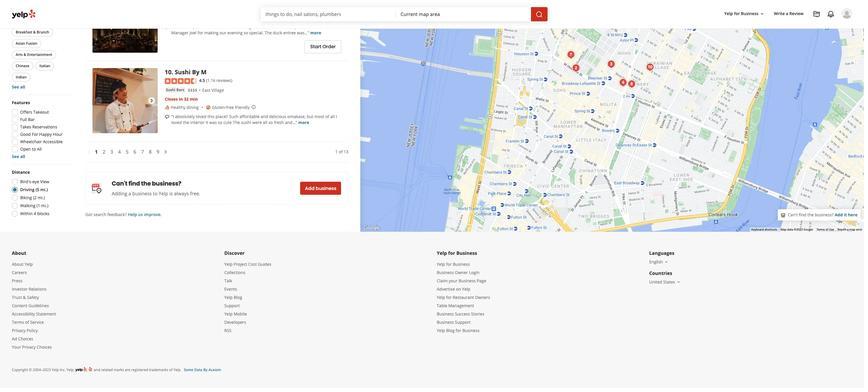 Task type: locate. For each thing, give the bounding box(es) containing it.
0 horizontal spatial 1
[[95, 149, 98, 155]]

to left all
[[32, 147, 36, 152]]

©2023
[[794, 228, 803, 232]]

10 . sushi by m
[[165, 68, 207, 76]]

0 horizontal spatial sushi by m image
[[92, 68, 158, 133]]

0 vertical spatial &
[[33, 30, 36, 35]]

biking (2 mi.)
[[20, 195, 45, 201]]

see all button down indian button
[[12, 84, 25, 90]]

1 vertical spatial a
[[128, 191, 131, 197]]

0 horizontal spatial can't
[[112, 180, 127, 188]]

Near text field
[[401, 11, 526, 17]]

business
[[316, 185, 336, 192], [132, 191, 152, 197]]

of up privacy policy link
[[25, 320, 29, 326]]

here
[[848, 212, 858, 218]]

terms of use
[[817, 228, 834, 232]]

press
[[12, 278, 22, 284]]

yelp inside can't find the business? adding a business to yelp is always free.
[[159, 191, 168, 197]]

4 right 3 link at the top left
[[118, 149, 121, 155]]

1 for 1 of 13
[[335, 149, 338, 155]]

find for can't find the business? add it here
[[799, 212, 806, 218]]

16 chevron down v2 image for countries
[[676, 280, 681, 285]]

hour
[[53, 132, 63, 137]]

0 vertical spatial business?
[[152, 180, 181, 188]]

so down miguel
[[244, 30, 248, 36]]

and inside the "beautiful spot for dinner. our waiter miguel was fantastic and special thanks to the manager joel for making our evening so special. the duck entree was…"
[[284, 24, 292, 30]]

0 horizontal spatial choices
[[18, 336, 33, 342]]

search
[[93, 212, 106, 218]]

yelp for business link
[[437, 262, 470, 267]]

1 horizontal spatial choices
[[37, 345, 52, 350]]

16 chevron down v2 image left write
[[760, 11, 765, 16]]

closes
[[165, 96, 178, 102]]

1 horizontal spatial more
[[310, 30, 321, 36]]

gluten-free friendly
[[212, 105, 250, 110]]

the down fantastic
[[265, 30, 272, 36]]

1 vertical spatial see all
[[12, 154, 25, 160]]

4.5
[[199, 78, 205, 83]]

0 vertical spatial yelp for business
[[724, 11, 759, 16]]

see
[[12, 84, 19, 90], [12, 154, 19, 160]]

1 of 13
[[335, 149, 349, 155]]

choices down policy
[[37, 345, 52, 350]]

0 vertical spatial support
[[224, 303, 240, 309]]

8
[[149, 149, 152, 155]]

1 see from the top
[[12, 84, 19, 90]]

so inside the "beautiful spot for dinner. our waiter miguel was fantastic and special thanks to the manager joel for making our evening so special. the duck entree was…"
[[244, 30, 248, 36]]

0 horizontal spatial 4
[[34, 211, 36, 217]]

can't for can't find the business? adding a business to yelp is always free.
[[112, 180, 127, 188]]

business owner login link
[[437, 270, 480, 276]]

2 see all from the top
[[12, 154, 25, 160]]

2 see from the top
[[12, 154, 19, 160]]

map data ©2023 google
[[781, 228, 813, 232]]

2 about from the top
[[12, 262, 24, 267]]

most
[[314, 114, 324, 119]]

by left m
[[192, 68, 199, 76]]

healthy
[[171, 105, 186, 110]]

states
[[663, 280, 675, 285]]

takes
[[20, 124, 31, 130]]

1 vertical spatial it
[[844, 212, 847, 218]]

0 horizontal spatial business?
[[152, 180, 181, 188]]

0 horizontal spatial the
[[233, 120, 240, 125]]

1 vertical spatial find
[[799, 212, 806, 218]]

1 horizontal spatial 1
[[335, 149, 338, 155]]

yelp for business inside button
[[724, 11, 759, 16]]

more down thanks
[[310, 30, 321, 36]]

was down 'this' at the left
[[209, 120, 217, 125]]

the inside "i absolutely loved this place!! such affordable and delicious omakase, but most of all i loved the interior it was so cute    the sushi were all so fresh and…"
[[183, 120, 189, 125]]

languages
[[649, 250, 674, 257]]

1 horizontal spatial more link
[[310, 30, 321, 36]]

adding
[[112, 191, 127, 197]]

manager
[[171, 30, 188, 36]]

trademarks
[[149, 368, 168, 373]]

2 horizontal spatial 16 chevron down v2 image
[[760, 11, 765, 16]]

2 link
[[100, 148, 108, 157]]

2 horizontal spatial to
[[321, 24, 325, 30]]

was up special.
[[258, 24, 266, 30]]

about inside about yelp careers press investor relations trust & safety content guidelines accessibility statement terms of service privacy policy ad choices your privacy choices
[[12, 262, 24, 267]]

loved down "i
[[171, 120, 182, 125]]

careers
[[12, 270, 27, 276]]

support down success
[[455, 320, 471, 326]]

1 vertical spatial and
[[261, 114, 268, 119]]

16 chevron down v2 image down languages at bottom
[[664, 260, 669, 265]]

yelp logo image
[[75, 367, 87, 373]]

1 horizontal spatial so
[[244, 30, 248, 36]]

mi.) for biking (2 mi.)
[[38, 195, 45, 201]]

asian fusion
[[16, 41, 37, 46]]

1 for 1
[[95, 149, 98, 155]]

takeout
[[33, 109, 49, 115]]

page: 4 element
[[118, 149, 121, 156]]

yelp for business
[[724, 11, 759, 16], [437, 250, 477, 257]]

keyboard
[[752, 228, 764, 232]]

1 none field from the left
[[266, 11, 391, 17]]

0 horizontal spatial add
[[305, 185, 315, 192]]

0 horizontal spatial it
[[206, 120, 208, 125]]

info icon image
[[251, 105, 256, 110], [251, 105, 256, 110]]

christina o. image
[[842, 8, 852, 19]]

terms left use
[[817, 228, 825, 232]]

mi.) right "(5"
[[40, 187, 48, 193]]

of left 13
[[339, 149, 343, 155]]

sushi up 4.5 star rating image
[[175, 68, 191, 76]]

page: 2 element
[[103, 149, 105, 156]]

of inside about yelp careers press investor relations trust & safety content guidelines accessibility statement terms of service privacy policy ad choices your privacy choices
[[25, 320, 29, 326]]

0 horizontal spatial blog
[[234, 295, 242, 301]]

and up were
[[261, 114, 268, 119]]

shiki omakase image
[[570, 62, 582, 74]]

0 vertical spatial about
[[12, 250, 26, 257]]

16 chevron down v2 image for languages
[[664, 260, 669, 265]]

mi.) right (1
[[41, 203, 48, 209]]

1 horizontal spatial terms
[[817, 228, 825, 232]]

0 horizontal spatial yelp for business
[[437, 250, 477, 257]]

1 vertical spatial mi.)
[[38, 195, 45, 201]]

and up entree
[[284, 24, 292, 30]]

us
[[138, 212, 143, 218]]

0 vertical spatial can't
[[112, 180, 127, 188]]

careers link
[[12, 270, 27, 276]]

see for category
[[12, 84, 19, 90]]

blog
[[234, 295, 242, 301], [446, 328, 455, 334]]

0 vertical spatial blog
[[234, 295, 242, 301]]

to inside can't find the business? adding a business to yelp is always free.
[[153, 191, 157, 197]]

1 vertical spatial the
[[233, 120, 240, 125]]

terms of use link
[[817, 228, 834, 232]]

business inside button
[[741, 11, 759, 16]]

united states
[[649, 280, 675, 285]]

1 vertical spatial by
[[203, 368, 208, 373]]

0 vertical spatial was
[[258, 24, 266, 30]]

16 bizhouse v2 image
[[781, 213, 786, 218]]

more link down thanks
[[310, 30, 321, 36]]

0 horizontal spatial none field
[[266, 11, 391, 17]]

but
[[307, 114, 313, 119]]

sushi up closes
[[166, 87, 175, 92]]

&
[[33, 30, 36, 35], [24, 52, 26, 57], [23, 295, 26, 301]]

0 vertical spatial a
[[786, 11, 788, 16]]

& right arts
[[24, 52, 26, 57]]

0 vertical spatial choices
[[18, 336, 33, 342]]

choices down privacy policy link
[[18, 336, 33, 342]]

find inside can't find the business? adding a business to yelp is always free.
[[129, 180, 140, 188]]

1 vertical spatial sushi
[[166, 87, 175, 92]]

1 horizontal spatial yelp for business
[[724, 11, 759, 16]]

all left i
[[330, 114, 335, 119]]

blocks
[[37, 211, 49, 217]]

16 chevron down v2 image right "states"
[[676, 280, 681, 285]]

the inside "i absolutely loved this place!! such affordable and delicious omakase, but most of all i loved the interior it was so cute    the sushi were all so fresh and…"
[[233, 120, 240, 125]]

1 vertical spatial 16 chevron down v2 image
[[664, 260, 669, 265]]

chinese button
[[12, 62, 33, 71]]

& for breakfast
[[33, 30, 36, 35]]

1 see all from the top
[[12, 84, 25, 90]]

see up distance
[[12, 154, 19, 160]]

2 vertical spatial a
[[847, 228, 849, 232]]

so down place!!
[[218, 120, 222, 125]]

None search field
[[261, 7, 549, 21]]

closes in 32 min
[[165, 96, 198, 102]]

16 chevron down v2 image inside united states popup button
[[676, 280, 681, 285]]

can't find the business? add it here
[[788, 212, 858, 218]]

& left brunch
[[33, 30, 36, 35]]

business? up terms of use link
[[815, 212, 834, 218]]

4.5 (1.1k reviews)
[[199, 78, 232, 83]]

privacy up ad choices link
[[12, 328, 26, 334]]

see all button down open
[[12, 154, 25, 160]]

blog inside the yelp for business business owner login claim your business page advertise on yelp yelp for restaurant owners table management business success stories business support yelp blog for business
[[446, 328, 455, 334]]

add it here button
[[835, 212, 858, 218]]

the inside can't find the business? adding a business to yelp is always free.
[[141, 180, 151, 188]]

blog up support link
[[234, 295, 242, 301]]

0 horizontal spatial a
[[128, 191, 131, 197]]

0 vertical spatial add
[[305, 185, 315, 192]]

so left fresh
[[268, 120, 273, 125]]

see all
[[12, 84, 25, 90], [12, 154, 25, 160]]

0 vertical spatial terms
[[817, 228, 825, 232]]

0 horizontal spatial 16 chevron down v2 image
[[664, 260, 669, 265]]

keyboard shortcuts button
[[752, 228, 777, 232]]

the down such on the left of the page
[[233, 120, 240, 125]]

map region
[[318, 0, 864, 263]]

a right write
[[786, 11, 788, 16]]

& inside button
[[24, 52, 26, 57]]

1 horizontal spatial business?
[[815, 212, 834, 218]]

none field near
[[401, 11, 526, 17]]

16 chevron down v2 image inside "english" popup button
[[664, 260, 669, 265]]

order
[[323, 43, 336, 50]]

all down indian button
[[20, 84, 25, 90]]

view
[[40, 179, 49, 185]]

sushi by m image
[[644, 61, 656, 73], [92, 68, 158, 133]]

yelp,
[[66, 368, 74, 373]]

1
[[95, 149, 98, 155], [335, 149, 338, 155]]

relations
[[29, 287, 46, 292]]

4 down walking (1 mi.) on the bottom of the page
[[34, 211, 36, 217]]

1 horizontal spatial 4
[[118, 149, 121, 155]]

1 about from the top
[[12, 250, 26, 257]]

2 horizontal spatial a
[[847, 228, 849, 232]]

0 horizontal spatial business
[[132, 191, 152, 197]]

dining
[[187, 105, 199, 110]]

more for special
[[310, 30, 321, 36]]

success
[[455, 312, 470, 317]]

1 vertical spatial group
[[10, 100, 73, 160]]

it down 'this' at the left
[[206, 120, 208, 125]]

feedback?
[[107, 212, 127, 218]]

1 vertical spatial more
[[298, 120, 309, 125]]

in
[[179, 96, 183, 102]]

statement
[[36, 312, 56, 317]]

loved up interior
[[196, 114, 206, 119]]

can't inside can't find the business? adding a business to yelp is always free.
[[112, 180, 127, 188]]

some
[[184, 368, 193, 373]]

1 vertical spatial 4
[[34, 211, 36, 217]]

2 none field from the left
[[401, 11, 526, 17]]

business? up is
[[152, 180, 181, 188]]

0 horizontal spatial loved
[[171, 120, 182, 125]]

about up about yelp link
[[12, 250, 26, 257]]

1 vertical spatial &
[[24, 52, 26, 57]]

and right yelp burst 'image' on the left bottom of the page
[[94, 368, 100, 373]]

option group
[[10, 170, 73, 219]]

2 vertical spatial and
[[94, 368, 100, 373]]

a right "adding"
[[128, 191, 131, 197]]

0 vertical spatial and
[[284, 24, 292, 30]]

1 horizontal spatial business
[[316, 185, 336, 192]]

by right 'data'
[[203, 368, 208, 373]]

1 vertical spatial support
[[455, 320, 471, 326]]

mi.) right the (2
[[38, 195, 45, 201]]

1 horizontal spatial can't
[[788, 212, 798, 218]]

related
[[101, 368, 113, 373]]

0 horizontal spatial more
[[298, 120, 309, 125]]

see all button for category
[[12, 84, 25, 90]]

the inside the "beautiful spot for dinner. our waiter miguel was fantastic and special thanks to the manager joel for making our evening so special. the duck entree was…"
[[326, 24, 333, 30]]

1 see all button from the top
[[12, 84, 25, 90]]

mi.)
[[40, 187, 48, 193], [38, 195, 45, 201], [41, 203, 48, 209]]

more link down but
[[298, 120, 309, 125]]

eye
[[32, 179, 39, 185]]

see all button
[[12, 84, 25, 90], [12, 154, 25, 160]]

to right thanks
[[321, 24, 325, 30]]

1 horizontal spatial 16 chevron down v2 image
[[676, 280, 681, 285]]

privacy policy link
[[12, 328, 38, 334]]

yelp blog for business link
[[437, 328, 480, 334]]

None field
[[266, 11, 391, 17], [401, 11, 526, 17]]

support inside the yelp for business business owner login claim your business page advertise on yelp yelp for restaurant owners table management business success stories business support yelp blog for business
[[455, 320, 471, 326]]

evening
[[227, 30, 243, 36]]

1 left 13
[[335, 149, 338, 155]]

yelp burst image
[[88, 367, 93, 372]]

projects image
[[813, 11, 820, 18]]

good
[[20, 132, 31, 137]]

0 horizontal spatial and
[[94, 368, 100, 373]]

1 vertical spatial can't
[[788, 212, 798, 218]]

0 vertical spatial 16 chevron down v2 image
[[760, 11, 765, 16]]

0 horizontal spatial find
[[129, 180, 140, 188]]

2 horizontal spatial so
[[268, 120, 273, 125]]

16 chevron down v2 image
[[760, 11, 765, 16], [664, 260, 669, 265], [676, 280, 681, 285]]

& right trust
[[23, 295, 26, 301]]

your
[[12, 345, 21, 350]]

mi.) for driving (5 mi.)
[[40, 187, 48, 193]]

see all button for features
[[12, 154, 25, 160]]

all
[[37, 147, 42, 152]]

2 vertical spatial to
[[153, 191, 157, 197]]

a left map
[[847, 228, 849, 232]]

on
[[456, 287, 461, 292]]

0 horizontal spatial to
[[32, 147, 36, 152]]

1 vertical spatial was
[[209, 120, 217, 125]]

privacy down ad choices link
[[22, 345, 36, 350]]

blog inside yelp project cost guides collections talk events yelp blog support yelp mobile developers rss
[[234, 295, 242, 301]]

0 vertical spatial mi.)
[[40, 187, 48, 193]]

to left is
[[153, 191, 157, 197]]

1 vertical spatial see
[[12, 154, 19, 160]]

1 horizontal spatial find
[[799, 212, 806, 218]]

more link for special
[[310, 30, 321, 36]]

copyright
[[12, 368, 28, 373]]

google image
[[362, 224, 381, 232]]

16 chevron down v2 image inside yelp for business button
[[760, 11, 765, 16]]

2 vertical spatial 16 chevron down v2 image
[[676, 280, 681, 285]]

see down indian button
[[12, 84, 19, 90]]

all down open
[[20, 154, 25, 160]]

a inside can't find the business? adding a business to yelp is always free.
[[128, 191, 131, 197]]

see all down open
[[12, 154, 25, 160]]

business? inside can't find the business? adding a business to yelp is always free.
[[152, 180, 181, 188]]

the inside the "beautiful spot for dinner. our waiter miguel was fantastic and special thanks to the manager joel for making our evening so special. the duck entree was…"
[[265, 30, 272, 36]]

& inside button
[[33, 30, 36, 35]]

"beautiful spot for dinner. our waiter miguel was fantastic and special thanks to the manager joel for making our evening so special. the duck entree was…"
[[171, 24, 333, 36]]

can't up "adding"
[[112, 180, 127, 188]]

it left here
[[844, 212, 847, 218]]

1 horizontal spatial blog
[[446, 328, 455, 334]]

terms down accessibility
[[12, 320, 24, 326]]

previous image
[[95, 97, 102, 104]]

such
[[229, 114, 238, 119]]

0 horizontal spatial more link
[[298, 120, 309, 125]]

4.5 star rating image
[[165, 78, 197, 84]]

so for evening
[[244, 30, 248, 36]]

blog down business support link
[[446, 328, 455, 334]]

0 vertical spatial group
[[11, 18, 73, 90]]

"beautiful
[[171, 24, 190, 30]]

restaurant
[[453, 295, 474, 301]]

0 vertical spatial it
[[206, 120, 208, 125]]

sushi bars
[[166, 87, 184, 92]]

1 vertical spatial more link
[[298, 120, 309, 125]]

4
[[118, 149, 121, 155], [34, 211, 36, 217]]

login
[[469, 270, 480, 276]]

1 right 24 chevron left v2 image
[[95, 149, 98, 155]]

see all down indian button
[[12, 84, 25, 90]]

group
[[11, 18, 73, 90], [10, 100, 73, 160]]

1 horizontal spatial the
[[265, 30, 272, 36]]

more down but
[[298, 120, 309, 125]]

see all for category
[[12, 84, 25, 90]]

driving
[[20, 187, 34, 193]]

was inside "i absolutely loved this place!! such affordable and delicious omakase, but most of all i loved the interior it was so cute    the sushi were all so fresh and…"
[[209, 120, 217, 125]]

0 horizontal spatial was
[[209, 120, 217, 125]]

can't right 16 bizhouse v2 icon
[[788, 212, 798, 218]]

business
[[741, 11, 759, 16], [456, 250, 477, 257], [453, 262, 470, 267], [437, 270, 454, 276], [459, 278, 476, 284], [437, 312, 454, 317], [437, 320, 454, 326], [462, 328, 480, 334]]

1 vertical spatial business?
[[815, 212, 834, 218]]

add business
[[305, 185, 336, 192]]

of right the most at top left
[[325, 114, 329, 119]]

page: 3 element
[[110, 149, 113, 156]]

1 horizontal spatial a
[[786, 11, 788, 16]]

collections link
[[224, 270, 245, 276]]

1 horizontal spatial support
[[455, 320, 471, 326]]

0 vertical spatial the
[[265, 30, 272, 36]]

to
[[321, 24, 325, 30], [32, 147, 36, 152], [153, 191, 157, 197]]

2 see all button from the top
[[12, 154, 25, 160]]

and…"
[[285, 120, 297, 125]]

0 vertical spatial more link
[[310, 30, 321, 36]]

1 vertical spatial add
[[835, 212, 843, 218]]

pagination navigation navigation
[[85, 141, 349, 163]]

sushi inside sushi bars button
[[166, 87, 175, 92]]

biking
[[20, 195, 32, 201]]

business inside can't find the business? adding a business to yelp is always free.
[[132, 191, 152, 197]]

page: 6 element
[[133, 149, 136, 156]]

developers
[[224, 320, 246, 326]]

improve.
[[144, 212, 162, 218]]

full bar
[[20, 117, 35, 123]]

about up careers "link"
[[12, 262, 24, 267]]

add inside "add business" link
[[305, 185, 315, 192]]

support down yelp blog link
[[224, 303, 240, 309]]

©
[[29, 368, 32, 373]]

0 vertical spatial see
[[12, 84, 19, 90]]

0 vertical spatial more
[[310, 30, 321, 36]]



Task type: vqa. For each thing, say whether or not it's contained in the screenshot.
ITALIAN button
yes



Task type: describe. For each thing, give the bounding box(es) containing it.
support inside yelp project cost guides collections talk events yelp blog support yelp mobile developers rss
[[224, 303, 240, 309]]

24 chevron left v2 image
[[85, 149, 92, 156]]

cathédrale restaurant image
[[92, 0, 158, 53]]

page: 7 element
[[141, 149, 144, 156]]

all right were
[[263, 120, 267, 125]]

our
[[222, 24, 230, 30]]

guidelines
[[28, 303, 49, 309]]

momofuku ko image
[[626, 78, 638, 90]]

4 inside pagination navigation navigation
[[118, 149, 121, 155]]

registered
[[131, 368, 148, 373]]

was inside the "beautiful spot for dinner. our waiter miguel was fantastic and special thanks to the manager joel for making our evening so special. the duck entree was…"
[[258, 24, 266, 30]]

report
[[838, 228, 846, 232]]

see for features
[[12, 154, 19, 160]]

1 vertical spatial yelp for business
[[437, 250, 477, 257]]

0 vertical spatial sushi
[[175, 68, 191, 76]]

of left use
[[826, 228, 828, 232]]

the for special.
[[265, 30, 272, 36]]

8 link
[[146, 148, 154, 157]]

to inside the "beautiful spot for dinner. our waiter miguel was fantastic and special thanks to the manager joel for making our evening so special. the duck entree was…"
[[321, 24, 325, 30]]

joel
[[190, 30, 197, 36]]

1 vertical spatial loved
[[171, 120, 182, 125]]

free.
[[190, 191, 200, 197]]

bondst image
[[605, 59, 617, 70]]

error
[[856, 228, 862, 232]]

the for cute
[[233, 120, 240, 125]]

accessible
[[43, 139, 63, 145]]

16 healthy dining v2 image
[[165, 105, 170, 110]]

terms inside about yelp careers press investor relations trust & safety content guidelines accessibility statement terms of service privacy policy ad choices your privacy choices
[[12, 320, 24, 326]]

$$$$
[[188, 87, 197, 93]]

wheelchair
[[20, 139, 42, 145]]

business? for can't find the business? add it here
[[815, 212, 834, 218]]

united states button
[[649, 280, 681, 285]]

events
[[224, 287, 237, 292]]

business support link
[[437, 320, 471, 326]]

of inside pagination navigation navigation
[[339, 149, 343, 155]]

page: 9 element
[[157, 149, 159, 156]]

none field find
[[266, 11, 391, 17]]

stories
[[471, 312, 484, 317]]

a for report
[[847, 228, 849, 232]]

0 horizontal spatial by
[[192, 68, 199, 76]]

business? for can't find the business? adding a business to yelp is always free.
[[152, 180, 181, 188]]

9 link
[[154, 148, 162, 157]]

more link for but
[[298, 120, 309, 125]]

slideshow element
[[92, 68, 158, 133]]

a for write
[[786, 11, 788, 16]]

breakfast & brunch button
[[12, 28, 53, 37]]

table management link
[[437, 303, 474, 309]]

claim your business page link
[[437, 278, 486, 284]]

next image
[[162, 149, 169, 156]]

report a map error
[[838, 228, 862, 232]]

4 link
[[116, 148, 123, 157]]

about yelp careers press investor relations trust & safety content guidelines accessibility statement terms of service privacy policy ad choices your privacy choices
[[12, 262, 56, 350]]

carbone new york image
[[565, 49, 577, 61]]

user actions element
[[720, 7, 861, 44]]

fusion
[[26, 41, 37, 46]]

3
[[110, 149, 113, 155]]

for
[[32, 132, 38, 137]]

yelp blog link
[[224, 295, 242, 301]]

1 vertical spatial to
[[32, 147, 36, 152]]

16 gluten free v2 image
[[206, 105, 211, 110]]

& for arts
[[24, 52, 26, 57]]

can't for can't find the business? add it here
[[788, 212, 798, 218]]

review
[[790, 11, 804, 16]]

healthy dining
[[171, 105, 199, 110]]

events link
[[224, 287, 237, 292]]

sushi bars button
[[165, 87, 185, 93]]

4 inside "option group"
[[34, 211, 36, 217]]

asian fusion button
[[12, 39, 41, 48]]

data
[[787, 228, 793, 232]]

mi.) for walking (1 mi.)
[[41, 203, 48, 209]]

within 4 blocks
[[20, 211, 49, 217]]

spot
[[191, 24, 200, 30]]

arts & entertainment
[[16, 52, 52, 57]]

1 horizontal spatial sushi by m image
[[644, 61, 656, 73]]

was…"
[[297, 30, 309, 36]]

gluten-
[[212, 105, 226, 110]]

16 speech v2 image
[[165, 25, 170, 30]]

about for about yelp careers press investor relations trust & safety content guidelines accessibility statement terms of service privacy policy ad choices your privacy choices
[[12, 262, 24, 267]]

dinner.
[[207, 24, 221, 30]]

Find text field
[[266, 11, 391, 17]]

east
[[202, 87, 210, 93]]

map
[[781, 228, 787, 232]]

google
[[804, 228, 813, 232]]

page: 5 element
[[126, 149, 128, 156]]

start order
[[310, 43, 336, 50]]

it inside "i absolutely loved this place!! such affordable and delicious omakase, but most of all i loved the interior it was so cute    the sushi were all so fresh and…"
[[206, 120, 208, 125]]

open to all
[[20, 147, 42, 152]]

for inside button
[[734, 11, 740, 16]]

arts & entertainment button
[[12, 51, 56, 59]]

duck
[[273, 30, 282, 36]]

bar
[[28, 117, 35, 123]]

find for can't find the business? adding a business to yelp is always free.
[[129, 180, 140, 188]]

0 vertical spatial loved
[[196, 114, 206, 119]]

search image
[[536, 11, 543, 18]]

help
[[128, 212, 137, 218]]

next image
[[148, 97, 155, 104]]

duane park image
[[617, 77, 629, 89]]

page: 8 element
[[149, 149, 152, 156]]

16 speech v2 image
[[165, 115, 170, 119]]

cathédrale restaurant image
[[639, 17, 651, 29]]

claim
[[437, 278, 448, 284]]

& inside about yelp careers press investor relations trust & safety content guidelines accessibility statement terms of service privacy policy ad choices your privacy choices
[[23, 295, 26, 301]]

"i absolutely loved this place!! such affordable and delicious omakase, but most of all i loved the interior it was so cute    the sushi were all so fresh and…"
[[171, 114, 337, 125]]

category
[[12, 18, 30, 24]]

of left yelp. in the bottom of the page
[[169, 368, 172, 373]]

acxiom
[[209, 368, 221, 373]]

discover
[[224, 250, 245, 257]]

united
[[649, 280, 662, 285]]

1 horizontal spatial add
[[835, 212, 843, 218]]

group containing category
[[11, 18, 73, 90]]

start
[[310, 43, 321, 50]]

6
[[133, 149, 136, 155]]

can't find the business? adding a business to yelp is always free.
[[112, 180, 200, 197]]

yelp project cost guides link
[[224, 262, 271, 267]]

page: 1 element
[[92, 148, 100, 157]]

your
[[449, 278, 458, 284]]

talk
[[224, 278, 232, 284]]

0 vertical spatial privacy
[[12, 328, 26, 334]]

accessibility statement link
[[12, 312, 56, 317]]

fresh
[[274, 120, 284, 125]]

bars
[[176, 87, 184, 92]]

about for about
[[12, 250, 26, 257]]

inc.
[[60, 368, 66, 373]]

and inside "i absolutely loved this place!! such affordable and delicious omakase, but most of all i loved the interior it was so cute    the sushi were all so fresh and…"
[[261, 114, 268, 119]]

about yelp link
[[12, 262, 33, 267]]

thanks
[[307, 24, 320, 30]]

9
[[157, 149, 159, 155]]

1 horizontal spatial it
[[844, 212, 847, 218]]

our
[[220, 30, 226, 36]]

option group containing distance
[[10, 170, 73, 219]]

advertise on yelp link
[[437, 287, 470, 292]]

within
[[20, 211, 33, 217]]

write a review
[[774, 11, 804, 16]]

report a map error link
[[838, 228, 862, 232]]

so for was
[[218, 120, 222, 125]]

notifications image
[[827, 11, 835, 18]]

start order link
[[305, 40, 341, 53]]

page
[[477, 278, 486, 284]]

arts
[[16, 52, 23, 57]]

entertainment
[[27, 52, 52, 57]]

see all for features
[[12, 154, 25, 160]]

,
[[87, 368, 88, 373]]

1 horizontal spatial by
[[203, 368, 208, 373]]

wheelchair accessible
[[20, 139, 63, 145]]

ad choices link
[[12, 336, 33, 342]]

more for but
[[298, 120, 309, 125]]

east village
[[202, 87, 224, 93]]

"i
[[171, 114, 174, 119]]

safety
[[27, 295, 39, 301]]

1 vertical spatial privacy
[[22, 345, 36, 350]]

group containing features
[[10, 100, 73, 160]]

of inside "i absolutely loved this place!! such affordable and delicious omakase, but most of all i loved the interior it was so cute    the sushi were all so fresh and…"
[[325, 114, 329, 119]]

advertise
[[437, 287, 455, 292]]

management
[[448, 303, 474, 309]]

and related marks are registered trademarks of yelp.
[[93, 368, 181, 373]]

yelp inside about yelp careers press investor relations trust & safety content guidelines accessibility statement terms of service privacy policy ad choices your privacy choices
[[25, 262, 33, 267]]

yelp inside yelp for business button
[[724, 11, 733, 16]]



